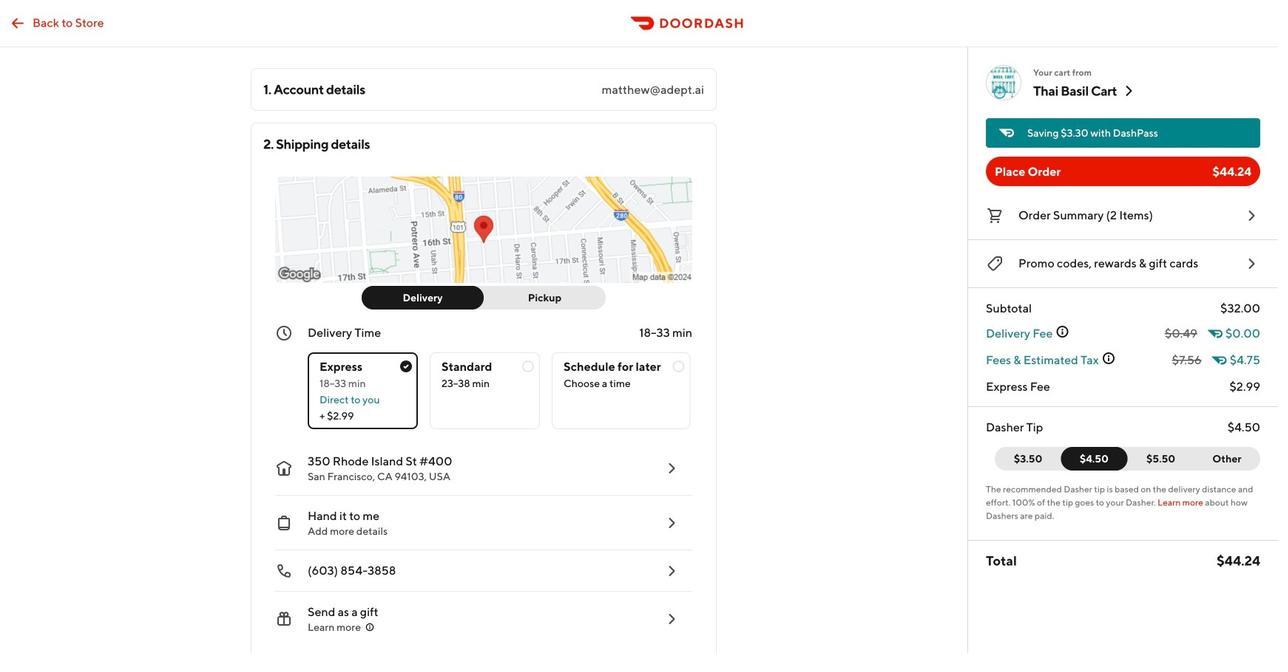 Task type: vqa. For each thing, say whether or not it's contained in the screenshot.
Pickup radio
yes



Task type: describe. For each thing, give the bounding box(es) containing it.
delivery or pickup selector option group
[[362, 286, 606, 310]]



Task type: locate. For each thing, give the bounding box(es) containing it.
option group
[[308, 341, 692, 430]]

Pickup radio
[[475, 286, 606, 310]]

None radio
[[308, 353, 418, 430], [430, 353, 540, 430], [552, 353, 691, 430], [308, 353, 418, 430], [430, 353, 540, 430], [552, 353, 691, 430]]

None button
[[995, 448, 1071, 471], [1061, 448, 1128, 471], [1119, 448, 1194, 471], [1194, 448, 1260, 471], [995, 448, 1071, 471], [1061, 448, 1128, 471], [1119, 448, 1194, 471], [1194, 448, 1260, 471]]

tip amount option group
[[995, 448, 1260, 471]]

Delivery radio
[[362, 286, 484, 310]]



